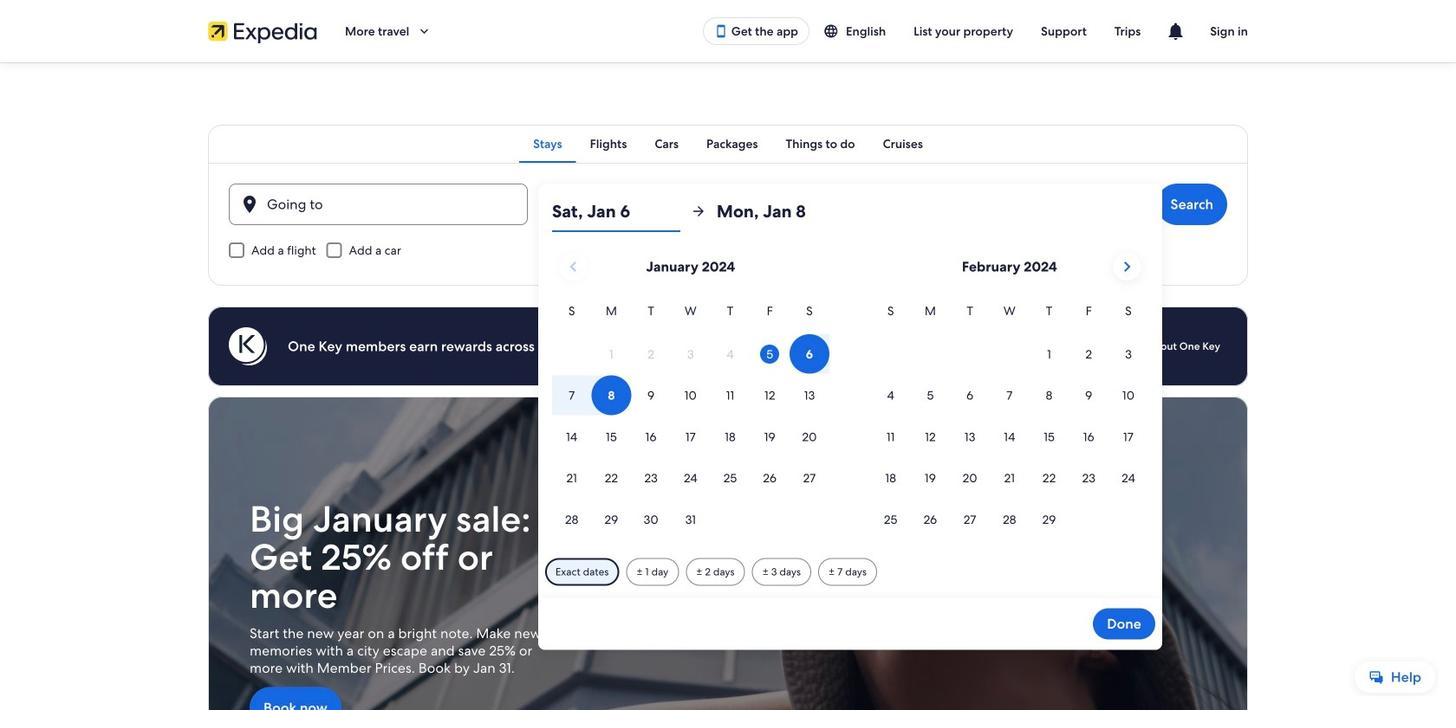 Task type: locate. For each thing, give the bounding box(es) containing it.
previous month image
[[563, 257, 584, 277]]

today element
[[761, 345, 780, 364]]

application
[[552, 246, 1149, 542]]

expedia logo image
[[208, 19, 317, 43]]

january 2024 element
[[552, 302, 830, 542]]

main content
[[0, 62, 1457, 711]]

february 2024 element
[[871, 302, 1149, 542]]

next month image
[[1117, 257, 1138, 277]]

tab list
[[208, 125, 1249, 163]]



Task type: describe. For each thing, give the bounding box(es) containing it.
download the app button image
[[714, 24, 728, 38]]

communication center icon image
[[1166, 21, 1186, 42]]

travel sale activities deals image
[[208, 397, 1249, 711]]

small image
[[824, 23, 846, 39]]

more travel image
[[416, 23, 432, 39]]

directional image
[[691, 204, 707, 219]]



Task type: vqa. For each thing, say whether or not it's contained in the screenshot.
Download the app button icon
yes



